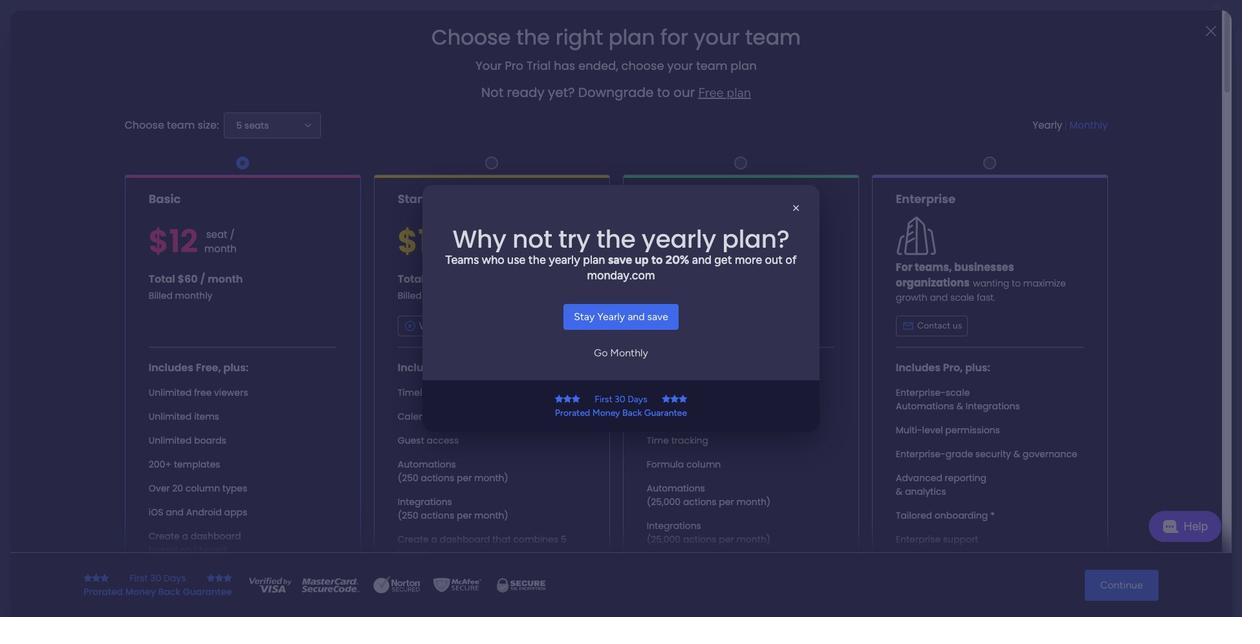 Task type: vqa. For each thing, say whether or not it's contained in the screenshot.
Portfolio Management Public board icon
no



Task type: describe. For each thing, give the bounding box(es) containing it.
/ for total $60 / month billed monthly
[[200, 272, 205, 286]]

money inside why not try the yearly plan? document
[[592, 408, 620, 419]]

and inside help center learn and get support
[[1065, 561, 1080, 572]]

workspace image
[[619, 390, 650, 421]]

to inside wanting to maximize growth and scale fast.
[[1012, 277, 1021, 290]]

automations for automations (250 actions per month)
[[398, 458, 456, 471]]

help center learn and get support
[[1041, 547, 1130, 572]]

view for $14
[[442, 410, 463, 423]]

1 vertical spatial see plans button
[[579, 404, 663, 430]]

1 vertical spatial first
[[130, 572, 148, 584]]

increase
[[655, 353, 700, 367]]

for teams, businesses organizations
[[896, 260, 1014, 291]]

month) for automations (250 actions per month)
[[474, 472, 508, 485]]

that
[[492, 533, 511, 546]]

complete profile
[[1022, 170, 1095, 181]]

to inside this workspace is empty. join this workspace to create content.
[[105, 186, 114, 197]]

$14 seat / month
[[398, 220, 486, 263]]

for
[[660, 23, 688, 52]]

pro?
[[692, 319, 713, 332]]

made
[[1028, 377, 1054, 389]]

to inside why not try the yearly plan? document
[[651, 253, 663, 267]]

and inside the basic tier selected option
[[166, 506, 184, 519]]

using
[[539, 353, 567, 367]]

lottie animation image for join this workspace to create content.
[[0, 486, 165, 617]]

0 vertical spatial see plans
[[226, 10, 265, 21]]

automations (250 actions per month)
[[398, 458, 508, 485]]

chat bot icon image
[[1162, 520, 1178, 533]]

plan inside document
[[583, 253, 605, 267]]

automations for automations (25,000 actions per month)
[[647, 482, 705, 495]]

add to favorites image
[[567, 236, 580, 249]]

seat for $12
[[206, 227, 227, 241]]

your up the needs.
[[702, 353, 725, 367]]

1 horizontal spatial see plans
[[608, 411, 652, 423]]

ssl encrypted image
[[488, 575, 553, 595]]

trading
[[452, 237, 488, 249]]

our
[[673, 83, 695, 101]]

enterprise-scale automations & integrations
[[896, 386, 1020, 413]]

1 option from the top
[[8, 39, 157, 60]]

pro inside "choose the right plan for your team your pro trial has ended, choose your team plan"
[[505, 58, 523, 74]]

private
[[647, 386, 678, 399]]

1 horizontal spatial of
[[680, 368, 690, 383]]

2 add to favorites image from the left
[[745, 236, 758, 249]]

boost your workflow in minutes with ready-made templates
[[997, 361, 1166, 389]]

yearly for plan?
[[642, 222, 716, 256]]

p
[[630, 396, 639, 415]]

your
[[476, 58, 502, 74]]

save inside stay yearly and save button
[[647, 311, 668, 323]]

includes for includes basic, plus:
[[398, 361, 442, 375]]

templates for 200+ templates
[[174, 458, 220, 471]]

0 horizontal spatial 5
[[236, 119, 242, 132]]

month) for integrations (25,000 actions per month)
[[736, 533, 771, 546]]

per for integrations (250 actions per month)
[[457, 509, 472, 522]]

why not try the yearly plan? document
[[422, 185, 820, 432]]

explore
[[1045, 405, 1080, 417]]

formula column
[[647, 458, 721, 471]]

includes basic, plus:
[[398, 361, 504, 375]]

basic
[[149, 191, 181, 207]]

virtual pet game work management
[[300, 461, 396, 491]]

your right for
[[694, 23, 740, 52]]

0 horizontal spatial money
[[125, 585, 156, 598]]

fit
[[646, 368, 655, 383]]

unlimited for unlimited boards
[[149, 434, 192, 447]]

want
[[447, 353, 474, 367]]

private boards
[[647, 386, 712, 399]]

contact us
[[917, 320, 962, 331]]

plan up free plan link
[[731, 58, 757, 74]]

0 horizontal spatial first 30 days
[[130, 572, 186, 584]]

0 horizontal spatial guarantee
[[183, 585, 232, 598]]

200+ templates
[[149, 458, 220, 471]]

monday.com inside want to continue using monday.com to increase your productivity? there are a variety of plans to fit any of your needs.
[[570, 353, 639, 367]]

chart
[[647, 410, 672, 423]]

teams,
[[915, 260, 952, 275]]

actions for integrations (250 actions per month)
[[421, 509, 454, 522]]

30 inside why not try the yearly plan? document
[[615, 394, 625, 405]]

pet inside quick search results list box
[[741, 258, 755, 269]]

your left recent
[[295, 55, 316, 68]]

includes for includes standard, plus:
[[647, 361, 691, 375]]

enterprise for enterprise
[[896, 191, 955, 207]]

month for $24 seat / month
[[709, 242, 741, 256]]

component image for work management
[[659, 409, 670, 421]]

requests
[[667, 237, 711, 249]]

integrations inside enterprise-scale automations & integrations
[[966, 400, 1020, 413]]

game for card
[[516, 237, 544, 249]]

workspace up this
[[50, 172, 94, 183]]

integrations for integrations (250 actions per month)
[[398, 496, 452, 509]]

basic tier selected option
[[125, 175, 361, 598]]

profile
[[1067, 170, 1095, 181]]

visited
[[307, 106, 343, 120]]

plans inside want to continue using monday.com to increase your productivity? there are a variety of plans to fit any of your needs.
[[601, 368, 630, 383]]

the for use
[[528, 253, 546, 267]]

0 horizontal spatial save
[[608, 253, 632, 267]]

learn inside help center learn and get support
[[1041, 561, 1063, 572]]

tracking
[[671, 434, 708, 447]]

dashboard for board
[[191, 530, 241, 543]]

& inside advanced reporting & analytics
[[896, 485, 903, 498]]

boards for unlimited boards
[[194, 434, 226, 447]]

work management
[[674, 409, 755, 421]]

project for project requests & approvals
[[630, 237, 664, 249]]

center
[[1062, 547, 1090, 558]]

back inside why not try the yearly plan? document
[[622, 408, 642, 419]]

0 horizontal spatial back
[[158, 585, 180, 598]]

monthly for $14
[[424, 289, 461, 302]]

project requests & approvals
[[630, 237, 771, 249]]

level
[[922, 424, 943, 437]]

peterson,
[[546, 287, 636, 315]]

includes for includes free, plus:
[[149, 361, 193, 375]]

of inside the and get more out of monday.com
[[786, 253, 797, 267]]

access for quickly
[[261, 55, 293, 68]]

tailored onboarding *
[[896, 509, 995, 522]]

more
[[735, 253, 762, 267]]

this
[[32, 172, 48, 183]]

close my workspaces image
[[239, 352, 254, 367]]

governance
[[1023, 448, 1077, 461]]

our
[[1050, 186, 1066, 198]]

1 vertical spatial prorated money back guarantee
[[84, 585, 232, 598]]

not
[[512, 222, 552, 256]]

recently
[[257, 106, 304, 120]]

month) for automations (25,000 actions per month)
[[736, 496, 771, 509]]

this workspace is empty. join this workspace to create content.
[[23, 172, 142, 212]]

monthly inside billing cycle selection group
[[1069, 118, 1108, 132]]

actions for automations (25,000 actions per month)
[[683, 496, 717, 509]]

/ for total $70 / month billed monthly
[[448, 272, 453, 286]]

contact us button
[[896, 316, 968, 336]]

virtual inside virtual pet game work management
[[300, 461, 334, 475]]

works
[[1140, 499, 1163, 510]]

3 > from the left
[[705, 258, 710, 269]]

1 vertical spatial days
[[164, 572, 186, 584]]

plan up choose
[[609, 23, 655, 52]]

0 horizontal spatial see plans button
[[209, 6, 271, 25]]

teams
[[445, 253, 479, 267]]

mastercard secure code image
[[298, 575, 363, 595]]

integrations for integrations (25,000 actions per month)
[[647, 520, 701, 533]]

0 horizontal spatial 30
[[150, 572, 161, 584]]

standard,
[[694, 361, 746, 375]]

monday.com inside the and get more out of monday.com
[[587, 268, 655, 283]]

2 vertical spatial team
[[167, 118, 195, 133]]

1
[[194, 544, 197, 557]]

invite members image
[[1069, 9, 1082, 22]]

/ for $24 seat / month
[[734, 227, 739, 241]]

free
[[698, 85, 724, 100]]

why for $14
[[419, 319, 440, 332]]

enterprise for enterprise support
[[896, 533, 941, 546]]

select product image
[[12, 9, 25, 22]]

first inside why not try the yearly plan? document
[[595, 394, 612, 405]]

how
[[1065, 499, 1083, 510]]

complete profile link
[[1009, 168, 1184, 183]]

recent
[[319, 55, 349, 68]]

enterprise- for grade
[[896, 448, 946, 461]]

$24 seat / month
[[647, 220, 741, 263]]

go
[[594, 347, 608, 359]]

boards inside create a dashboard that combines 5 boards
[[398, 547, 430, 560]]

has inside hey james peterson, your pro trial with monday.com has ended
[[637, 314, 673, 342]]

total $120 / month billed monthly
[[647, 272, 744, 302]]

2 horizontal spatial main
[[535, 258, 554, 269]]

organizations
[[896, 276, 970, 291]]

workspace up total $70 / month billed monthly
[[378, 258, 422, 269]]

actions for integrations (25,000 actions per month)
[[683, 533, 717, 546]]

choose for team
[[125, 118, 164, 133]]

and inside wanting to maximize growth and scale fast.
[[930, 291, 948, 304]]

unlimited for unlimited items
[[149, 410, 192, 423]]

lottie animation element for quickly access your recent boards, inbox and workspaces
[[624, 31, 987, 80]]

2 work management > main workspace from the left
[[449, 258, 600, 269]]

per for automations (25,000 actions per month)
[[719, 496, 734, 509]]

mobile
[[1069, 186, 1098, 198]]

unlimited free viewers
[[149, 386, 248, 399]]

main inside main workspace work management
[[300, 391, 325, 405]]

1 vertical spatial game
[[757, 258, 781, 269]]

work inside virtual pet game work management
[[316, 479, 337, 491]]

lottie animation element for join this workspace to create content.
[[0, 486, 165, 617]]

& inside the standard tier selected "option"
[[438, 386, 445, 399]]

billed for $12
[[149, 289, 173, 302]]

over
[[149, 482, 170, 495]]

multi-
[[896, 424, 922, 437]]

quickly access your recent boards, inbox and workspaces
[[223, 55, 492, 68]]

view for $24
[[675, 410, 695, 423]]

billing cycle selection group
[[1033, 118, 1108, 133]]

prorated money back guarantee inside why not try the yearly plan? document
[[555, 408, 687, 419]]

with inside hey james peterson, your pro trial with monday.com has ended
[[769, 287, 810, 315]]

to right want
[[477, 353, 488, 367]]

virtual inside quick search results list box
[[713, 258, 739, 269]]

monday.com inside hey james peterson, your pro trial with monday.com has ended
[[501, 314, 632, 342]]

multi-level permissions
[[896, 424, 1000, 437]]

pet inside virtual pet game work management
[[337, 461, 355, 475]]

monthly for $24
[[673, 289, 710, 302]]

integrations (25,000 actions per month)
[[647, 520, 771, 546]]

column inside pro tier selected option
[[686, 458, 721, 471]]

month for total $70 / month billed monthly
[[456, 272, 491, 286]]

is
[[96, 172, 103, 183]]

month for total $120 / month billed monthly
[[709, 272, 744, 286]]

1 vertical spatial team
[[696, 58, 727, 74]]

gantt
[[447, 386, 473, 399]]

a inside want to continue using monday.com to increase your productivity? there are a variety of plans to fit any of your needs.
[[541, 368, 548, 383]]

complete
[[1022, 170, 1065, 181]]

support inside enterprise tier selected option
[[943, 533, 978, 546]]

ios and android apps
[[149, 506, 247, 519]]

per for automations (250 actions per month)
[[457, 472, 472, 485]]

yearly inside billing cycle selection group
[[1033, 118, 1062, 132]]

automations inside enterprise-scale automations & integrations
[[896, 400, 954, 413]]

continue
[[1100, 579, 1143, 591]]

get inside the and get more out of monday.com
[[714, 253, 732, 267]]

workspace inside main workspace work management
[[328, 391, 384, 405]]

based
[[149, 544, 177, 557]]

enterprise- for scale
[[896, 386, 946, 399]]

0 vertical spatial team
[[745, 23, 801, 52]]

0 horizontal spatial of
[[588, 368, 599, 383]]

app
[[1100, 186, 1118, 198]]

grade
[[946, 448, 973, 461]]

with inside boost your workflow in minutes with ready-made templates
[[1146, 361, 1166, 373]]

install our mobile app
[[1022, 186, 1118, 198]]

plan?
[[722, 222, 790, 256]]

seat for $24
[[710, 227, 732, 241]]

viewers
[[214, 386, 248, 399]]

inbox
[[388, 55, 414, 68]]

why standard?
[[419, 319, 491, 332]]

ended
[[678, 314, 741, 342]]

column inside the basic tier selected option
[[186, 482, 220, 495]]

create for create a dashboard based on 1 board
[[149, 530, 180, 543]]

wanting to maximize growth and scale fast.
[[896, 277, 1066, 304]]

month) for integrations (250 actions per month)
[[474, 509, 508, 522]]

plans for the bottom see plans button
[[628, 411, 652, 423]]

fast.
[[977, 291, 995, 304]]

get inside help center learn and get support
[[1083, 561, 1096, 572]]

component image for work management > virtual pet game
[[611, 256, 623, 268]]

month for $12 seat / month
[[204, 242, 236, 256]]

formula
[[647, 458, 684, 471]]



Task type: locate. For each thing, give the bounding box(es) containing it.
a inside create a dashboard that combines 5 boards
[[431, 533, 437, 546]]

add to favorites image inside work management > main workspace link
[[389, 236, 402, 249]]

access right quickly
[[261, 55, 293, 68]]

1 enterprise- from the top
[[896, 386, 946, 399]]

2 option from the top
[[8, 61, 157, 82]]

first 30 days down want to continue using monday.com to increase your productivity? there are a variety of plans to fit any of your needs.
[[595, 394, 647, 405]]

your up our
[[667, 58, 693, 74]]

boost
[[997, 361, 1025, 373]]

to right "wanting"
[[1012, 277, 1021, 290]]

days inside why not try the yearly plan? document
[[628, 394, 647, 405]]

month for $14 seat / month
[[454, 242, 486, 256]]

unlimited up unlimited items
[[149, 386, 192, 399]]

billed inside total $70 / month billed monthly
[[398, 289, 422, 302]]

work management > main workspace up (inbox)
[[271, 258, 422, 269]]

/ right $12
[[230, 227, 235, 241]]

includes
[[149, 361, 193, 375], [398, 361, 442, 375], [647, 361, 691, 375], [896, 361, 941, 375]]

1 horizontal spatial pro
[[689, 287, 721, 315]]

add to favorites image up more
[[745, 236, 758, 249]]

of down "go"
[[588, 368, 599, 383]]

billed left hey
[[398, 289, 422, 302]]

1 horizontal spatial yearly
[[642, 222, 716, 256]]

templates right 'explore'
[[1082, 405, 1129, 417]]

> down project requests & approvals
[[705, 258, 710, 269]]

monthly inside total $60 / month billed monthly
[[175, 289, 212, 302]]

4 includes from the left
[[896, 361, 941, 375]]

first
[[595, 394, 612, 405], [130, 572, 148, 584]]

0 vertical spatial save
[[608, 253, 632, 267]]

mcafee secure image
[[431, 575, 483, 595]]

setup account link
[[1022, 119, 1184, 133]]

boards down 'items'
[[194, 434, 226, 447]]

plans up account
[[628, 411, 652, 423]]

automations down formula column
[[647, 482, 705, 495]]

per for integrations (25,000 actions per month)
[[719, 533, 734, 546]]

/ right $70
[[448, 272, 453, 286]]

3 billed from the left
[[647, 289, 671, 302]]

setup
[[1022, 120, 1048, 132]]

this
[[42, 186, 57, 197]]

add to favorites image
[[389, 236, 402, 249], [745, 236, 758, 249]]

learn down permissions
[[990, 447, 1016, 459]]

/
[[230, 227, 235, 241], [480, 227, 485, 241], [734, 227, 739, 241], [200, 272, 205, 286], [448, 272, 453, 286], [701, 272, 706, 286]]

(25,000 for automations (25,000 actions per month)
[[647, 496, 681, 509]]

maximize
[[1023, 277, 1066, 290]]

actions inside integrations (25,000 actions per month)
[[683, 533, 717, 546]]

column down tracking
[[686, 458, 721, 471]]

actions inside automations (25,000 actions per month)
[[683, 496, 717, 509]]

2 includes from the left
[[398, 361, 442, 375]]

unlimited for unlimited free viewers
[[149, 386, 192, 399]]

3 includes from the left
[[647, 361, 691, 375]]

see plans up "manage my account"
[[608, 411, 652, 423]]

2 horizontal spatial team
[[745, 23, 801, 52]]

the for try
[[596, 222, 636, 256]]

1 horizontal spatial monthly
[[1069, 118, 1108, 132]]

plan inside not ready yet? downgrade to our free plan
[[727, 85, 751, 100]]

boards,
[[352, 55, 386, 68]]

a for create a dashboard that combines 5 boards
[[431, 533, 437, 546]]

0
[[374, 310, 380, 321]]

prorated money back guarantee down based
[[84, 585, 232, 598]]

2 (25,000 from the top
[[647, 533, 681, 546]]

pro tier selected option
[[623, 175, 859, 598]]

days down on
[[164, 572, 186, 584]]

includes up timeline
[[398, 361, 442, 375]]

reporting
[[945, 472, 986, 485]]

automations inside automations (25,000 actions per month)
[[647, 482, 705, 495]]

(25,000 for integrations (25,000 actions per month)
[[647, 533, 681, 546]]

/ inside the $24 seat / month
[[734, 227, 739, 241]]

prorated inside why not try the yearly plan? document
[[555, 408, 590, 419]]

2 seat from the left
[[456, 227, 477, 241]]

learn & get inspired
[[990, 447, 1083, 459]]

0 horizontal spatial prorated
[[84, 585, 123, 598]]

access for guest
[[427, 434, 459, 447]]

/ for total $120 / month billed monthly
[[701, 272, 706, 286]]

(inbox)
[[326, 309, 365, 323]]

1 (250 from the top
[[398, 472, 418, 485]]

pet down main workspace work management
[[337, 461, 355, 475]]

0 horizontal spatial boards
[[194, 434, 226, 447]]

2 horizontal spatial seat
[[710, 227, 732, 241]]

setup account
[[1022, 120, 1088, 132]]

1 horizontal spatial 30
[[615, 394, 625, 405]]

0 vertical spatial prorated money back guarantee
[[555, 408, 687, 419]]

plans for the leftmost see plans button
[[244, 10, 265, 21]]

work
[[105, 8, 128, 23], [271, 258, 291, 269], [449, 258, 469, 269], [627, 258, 647, 269], [316, 409, 337, 421], [674, 409, 696, 421], [316, 479, 337, 491]]

seat right $12
[[206, 227, 227, 241]]

(250 for integrations (250 actions per month)
[[398, 509, 418, 522]]

star image
[[563, 395, 572, 404], [572, 395, 580, 404], [662, 395, 670, 404], [670, 395, 679, 404], [100, 573, 109, 583], [207, 573, 215, 583], [215, 573, 223, 583], [223, 573, 232, 583]]

plus: right pro, in the bottom right of the page
[[965, 361, 990, 375]]

why
[[452, 222, 506, 256], [419, 319, 440, 332], [668, 319, 689, 332]]

circle o image
[[1009, 171, 1017, 181]]

$60
[[178, 272, 198, 286]]

0 horizontal spatial pro
[[505, 58, 523, 74]]

help for help center learn and get support
[[1041, 547, 1060, 558]]

apps
[[224, 506, 247, 519]]

automations down guest access
[[398, 458, 456, 471]]

monday marketplace image
[[1098, 9, 1111, 22]]

1 vertical spatial (25,000
[[647, 533, 681, 546]]

guest
[[398, 434, 424, 447]]

with down out
[[769, 287, 810, 315]]

dashboard inside create a dashboard based on 1 board
[[191, 530, 241, 543]]

public board image for trading card game
[[433, 236, 447, 250]]

month) inside integrations (25,000 actions per month)
[[736, 533, 771, 546]]

2 unlimited from the top
[[149, 410, 192, 423]]

a
[[541, 368, 548, 383], [182, 530, 188, 543], [431, 533, 437, 546]]

dashboard up board
[[191, 530, 241, 543]]

pro left trial
[[505, 58, 523, 74]]

billed up why pro? button
[[647, 289, 671, 302]]

why not try the yearly plan? dialog
[[0, 0, 1242, 617]]

choose for the
[[431, 23, 511, 52]]

1 vertical spatial boards
[[194, 434, 226, 447]]

money left p
[[592, 408, 620, 419]]

0 horizontal spatial monthly
[[610, 347, 648, 359]]

0 vertical spatial game
[[516, 237, 544, 249]]

5 left seats
[[236, 119, 242, 132]]

plus: inside the basic tier selected option
[[223, 361, 248, 375]]

1 horizontal spatial automations
[[647, 482, 705, 495]]

2 vertical spatial templates
[[174, 458, 220, 471]]

standard tier selected option
[[374, 175, 610, 598]]

ready-
[[997, 377, 1028, 389]]

public board image for project requests & approvals
[[611, 236, 625, 250]]

help for help
[[1183, 519, 1208, 533]]

3 seat from the left
[[710, 227, 732, 241]]

with right minutes
[[1146, 361, 1166, 373]]

& inside quick search results list box
[[713, 237, 720, 249]]

choose up workspaces
[[431, 23, 511, 52]]

support down onboarding
[[943, 533, 978, 546]]

0 horizontal spatial days
[[164, 572, 186, 584]]

first 30 days inside why not try the yearly plan? document
[[595, 394, 647, 405]]

why for $24
[[668, 319, 689, 332]]

close recently visited image
[[239, 105, 254, 121]]

stay yearly and save button
[[563, 304, 679, 330]]

view up tracking
[[675, 410, 695, 423]]

scale inside wanting to maximize growth and scale fast.
[[950, 291, 974, 304]]

your up why pro? button
[[641, 287, 684, 315]]

component image
[[611, 256, 623, 268], [659, 409, 670, 421]]

0 horizontal spatial with
[[769, 287, 810, 315]]

plus: for includes standard, plus:
[[748, 361, 774, 375]]

1 horizontal spatial first
[[595, 394, 612, 405]]

1 horizontal spatial choose
[[431, 23, 511, 52]]

create a dashboard that combines 5 boards
[[398, 533, 567, 560]]

back down based
[[158, 585, 180, 598]]

access inside the standard tier selected "option"
[[427, 434, 459, 447]]

/ for $14 seat / month
[[480, 227, 485, 241]]

$12 seat / month
[[149, 220, 236, 263]]

1 vertical spatial help
[[1041, 547, 1060, 558]]

includes for includes pro, plus:
[[896, 361, 941, 375]]

1 includes from the left
[[149, 361, 193, 375]]

management
[[130, 8, 201, 23], [293, 258, 346, 269], [471, 258, 524, 269], [649, 258, 702, 269], [339, 409, 396, 421], [698, 409, 755, 421], [339, 479, 396, 491]]

tier options list box
[[125, 151, 1108, 598]]

see plans up quickly
[[226, 10, 265, 21]]

work inside main workspace work management
[[316, 409, 337, 421]]

prorated money back guarantee up "manage my account"
[[555, 408, 687, 419]]

lottie animation element
[[624, 31, 987, 80], [0, 486, 165, 617]]

plus: up the viewers
[[223, 361, 248, 375]]

billed for $14
[[398, 289, 422, 302]]

1 horizontal spatial >
[[527, 258, 532, 269]]

time
[[647, 434, 669, 447]]

1 monthly from the left
[[175, 289, 212, 302]]

help image
[[1158, 9, 1171, 22]]

your up project planning
[[693, 368, 716, 383]]

1 vertical spatial option
[[8, 61, 157, 82]]

explore templates
[[1045, 405, 1129, 417]]

1 (25,000 from the top
[[647, 496, 681, 509]]

3 plus: from the left
[[748, 361, 774, 375]]

see left p
[[608, 411, 625, 423]]

back left chart
[[622, 408, 642, 419]]

1 seat from the left
[[206, 227, 227, 241]]

productivity?
[[728, 353, 795, 367]]

manage
[[580, 435, 612, 446]]

star image
[[555, 395, 563, 404], [679, 395, 687, 404], [84, 573, 92, 583], [92, 573, 100, 583]]

3 total from the left
[[647, 272, 673, 286]]

norton secured image
[[368, 575, 426, 595]]

2 horizontal spatial get
[[1083, 561, 1096, 572]]

integrations down automations (250 actions per month)
[[398, 496, 452, 509]]

guarantee down private
[[644, 408, 687, 419]]

1 horizontal spatial work management > main workspace
[[449, 258, 600, 269]]

combines
[[513, 533, 558, 546]]

month for total $60 / month billed monthly
[[208, 272, 243, 286]]

monthly option
[[1069, 118, 1108, 133]]

1 vertical spatial first 30 days
[[130, 572, 186, 584]]

/ inside total $120 / month billed monthly
[[701, 272, 706, 286]]

has inside "choose the right plan for your team your pro trial has ended, choose your team plan"
[[554, 58, 575, 74]]

lottie animation image for quickly access your recent boards, inbox and workspaces
[[624, 31, 987, 80]]

verified by visa image
[[247, 575, 293, 595]]

view inside pro tier selected option
[[675, 410, 695, 423]]

quick search results list box
[[239, 121, 959, 292]]

(250 inside integrations (250 actions per month)
[[398, 509, 418, 522]]

yearly inside button
[[597, 311, 625, 323]]

2 enterprise from the top
[[896, 533, 941, 546]]

1 horizontal spatial see plans button
[[579, 404, 663, 430]]

go monthly
[[594, 347, 648, 359]]

*
[[990, 509, 995, 522]]

access down 'calendar view'
[[427, 434, 459, 447]]

create up 'norton secured' image
[[398, 533, 429, 546]]

plus: for includes pro, plus:
[[965, 361, 990, 375]]

billed inside total $60 / month billed monthly
[[149, 289, 173, 302]]

my
[[614, 435, 627, 446]]

project up chart view
[[659, 391, 696, 405]]

1 horizontal spatial prorated money back guarantee
[[555, 408, 687, 419]]

2 total from the left
[[398, 272, 424, 286]]

5 inside create a dashboard that combines 5 boards
[[561, 533, 567, 546]]

billed inside total $120 / month billed monthly
[[647, 289, 671, 302]]

game inside virtual pet game work management
[[357, 461, 388, 475]]

onboarding
[[935, 509, 988, 522]]

learn left how
[[1041, 499, 1063, 510]]

board
[[199, 544, 227, 557]]

1 vertical spatial money
[[125, 585, 156, 598]]

includes inside enterprise tier selected option
[[896, 361, 941, 375]]

why standard? button
[[398, 316, 497, 336]]

month) inside automations (250 actions per month)
[[474, 472, 508, 485]]

2 horizontal spatial of
[[786, 253, 797, 267]]

templates image image
[[1001, 260, 1172, 350]]

integrations inside integrations (25,000 actions per month)
[[647, 520, 701, 533]]

0 horizontal spatial see
[[226, 10, 242, 21]]

yet?
[[548, 83, 575, 101]]

boards inside pro tier selected option
[[680, 386, 712, 399]]

5
[[236, 119, 242, 132], [561, 533, 567, 546]]

1 horizontal spatial money
[[592, 408, 620, 419]]

advanced
[[896, 472, 942, 485]]

per inside automations (250 actions per month)
[[457, 472, 472, 485]]

plus: right standard,
[[748, 361, 774, 375]]

of right "any"
[[680, 368, 690, 383]]

project for project planning
[[659, 391, 696, 405]]

total inside total $70 / month billed monthly
[[398, 272, 424, 286]]

scale down pro, in the bottom right of the page
[[946, 386, 970, 399]]

enterprise tier selected option
[[872, 175, 1108, 598]]

project up up
[[630, 237, 664, 249]]

1 horizontal spatial guarantee
[[644, 408, 687, 419]]

help left center
[[1041, 547, 1060, 558]]

yearly for plan
[[549, 253, 580, 267]]

1 horizontal spatial create
[[398, 533, 429, 546]]

/ down work management > virtual pet game at right
[[701, 272, 706, 286]]

enterprise support
[[896, 533, 978, 546]]

month) down automations (25,000 actions per month)
[[736, 533, 771, 546]]

see for the bottom see plans button
[[608, 411, 625, 423]]

2 vertical spatial automations
[[647, 482, 705, 495]]

support up continue
[[1099, 561, 1130, 572]]

android
[[186, 506, 222, 519]]

guarantee inside why not try the yearly plan? document
[[644, 408, 687, 419]]

1 horizontal spatial component image
[[659, 409, 670, 421]]

total for $24
[[647, 272, 673, 286]]

2 enterprise- from the top
[[896, 448, 946, 461]]

1 work management > main workspace from the left
[[271, 258, 422, 269]]

help inside help center learn and get support
[[1041, 547, 1060, 558]]

2 view from the left
[[675, 410, 695, 423]]

1 billed from the left
[[149, 289, 173, 302]]

0 vertical spatial option
[[8, 39, 157, 60]]

boards for private boards
[[680, 386, 712, 399]]

per inside integrations (25,000 actions per month)
[[719, 533, 734, 546]]

create a dashboard based on 1 board
[[149, 530, 241, 557]]

2 plus: from the left
[[478, 361, 504, 375]]

month inside the $24 seat / month
[[709, 242, 741, 256]]

0 horizontal spatial column
[[186, 482, 220, 495]]

monthly for $12
[[175, 289, 212, 302]]

notifications image
[[1012, 9, 1025, 22]]

4 plus: from the left
[[965, 361, 990, 375]]

0 vertical spatial project
[[630, 237, 664, 249]]

growth
[[896, 291, 927, 304]]

management inside virtual pet game work management
[[339, 479, 396, 491]]

1 horizontal spatial game
[[516, 237, 544, 249]]

1 horizontal spatial why
[[452, 222, 506, 256]]

/ inside total $70 / month billed monthly
[[448, 272, 453, 286]]

5 right the combines
[[561, 533, 567, 546]]

automations
[[896, 400, 954, 413], [398, 458, 456, 471], [647, 482, 705, 495]]

1 vertical spatial unlimited
[[149, 410, 192, 423]]

(250
[[398, 472, 418, 485], [398, 509, 418, 522]]

$70
[[427, 272, 446, 286]]

0 horizontal spatial create
[[149, 530, 180, 543]]

1 add to favorites image from the left
[[389, 236, 402, 249]]

0 horizontal spatial see plans
[[226, 10, 265, 21]]

30
[[615, 394, 625, 405], [150, 572, 161, 584]]

project inside quick search results list box
[[630, 237, 664, 249]]

actions for automations (250 actions per month)
[[421, 472, 454, 485]]

game for pet
[[357, 461, 388, 475]]

your up made in the right bottom of the page
[[1027, 361, 1048, 373]]

1 horizontal spatial get
[[1027, 447, 1043, 459]]

content.
[[66, 201, 99, 212]]

> right use
[[527, 258, 532, 269]]

1 total from the left
[[149, 272, 175, 286]]

seat for $14
[[456, 227, 477, 241]]

2 billed from the left
[[398, 289, 422, 302]]

1 view from the left
[[442, 410, 463, 423]]

2 > from the left
[[527, 258, 532, 269]]

integrations
[[966, 400, 1020, 413], [398, 496, 452, 509], [647, 520, 701, 533]]

month inside total $120 / month billed monthly
[[709, 272, 744, 286]]

0 vertical spatial money
[[592, 408, 620, 419]]

actions up integrations (250 actions per month)
[[421, 472, 454, 485]]

0 vertical spatial virtual
[[713, 258, 739, 269]]

seat up teams
[[456, 227, 477, 241]]

(25,000 down automations (25,000 actions per month)
[[647, 533, 681, 546]]

1 horizontal spatial help
[[1183, 519, 1208, 533]]

2 horizontal spatial a
[[541, 368, 548, 383]]

see up quickly
[[226, 10, 242, 21]]

(250 inside automations (250 actions per month)
[[398, 472, 418, 485]]

per
[[457, 472, 472, 485], [719, 496, 734, 509], [457, 509, 472, 522], [719, 533, 734, 546]]

plus: inside pro tier selected option
[[748, 361, 774, 375]]

monthly inside button
[[610, 347, 648, 359]]

1 horizontal spatial save
[[647, 311, 668, 323]]

option
[[8, 39, 157, 60], [8, 61, 157, 82]]

total $70 / month billed monthly
[[398, 272, 491, 302]]

1 vertical spatial integrations
[[398, 496, 452, 509]]

pro up pro?
[[689, 287, 721, 315]]

enterprise- down includes pro, plus: on the right of the page
[[896, 386, 946, 399]]

total for $14
[[398, 272, 424, 286]]

not
[[481, 83, 503, 101]]

learn for learn & get inspired
[[990, 447, 1016, 459]]

plus: for includes basic, plus:
[[478, 361, 504, 375]]

planning
[[699, 391, 744, 405]]

0 vertical spatial column
[[686, 458, 721, 471]]

plus:
[[223, 361, 248, 375], [478, 361, 504, 375], [748, 361, 774, 375], [965, 361, 990, 375]]

boards down "includes standard, plus:"
[[680, 386, 712, 399]]

actions up integrations (25,000 actions per month)
[[683, 496, 717, 509]]

total inside total $120 / month billed monthly
[[647, 272, 673, 286]]

monthly inside total $120 / month billed monthly
[[673, 289, 710, 302]]

ended,
[[578, 58, 618, 74]]

1 horizontal spatial first 30 days
[[595, 394, 647, 405]]

0 vertical spatial yearly
[[1033, 118, 1062, 132]]

view
[[442, 410, 463, 423], [675, 410, 695, 423]]

$24
[[647, 220, 705, 263]]

2 vertical spatial integrations
[[647, 520, 701, 533]]

work management > main workspace
[[271, 258, 422, 269], [449, 258, 600, 269]]

0 vertical spatial learn
[[990, 447, 1016, 459]]

update feed (inbox)
[[257, 309, 365, 323]]

1 vertical spatial 30
[[150, 572, 161, 584]]

0 vertical spatial has
[[554, 58, 575, 74]]

2 public board image from the left
[[611, 236, 625, 250]]

1 > from the left
[[349, 258, 354, 269]]

the up trial
[[516, 23, 550, 52]]

search everything image
[[1129, 9, 1142, 22]]

choose up empty.
[[125, 118, 164, 133]]

calendar
[[398, 410, 440, 423]]

1 vertical spatial templates
[[1082, 405, 1129, 417]]

prorated money back guarantee
[[555, 408, 687, 419], [84, 585, 232, 598]]

2 (250 from the top
[[398, 509, 418, 522]]

close image
[[790, 202, 803, 215]]

templates for explore templates
[[1082, 405, 1129, 417]]

free plan link
[[698, 85, 751, 100]]

add to favorites image down 'standard'
[[389, 236, 402, 249]]

0 vertical spatial (250
[[398, 472, 418, 485]]

update feed image
[[1041, 9, 1054, 22]]

templates inside button
[[1082, 405, 1129, 417]]

month inside the $12 seat / month
[[204, 242, 236, 256]]

to left fit
[[633, 368, 643, 383]]

0 horizontal spatial lottie animation element
[[0, 486, 165, 617]]

automations inside automations (250 actions per month)
[[398, 458, 456, 471]]

why inside the standard tier selected "option"
[[419, 319, 440, 332]]

boards inside the basic tier selected option
[[194, 434, 226, 447]]

seat up work management > virtual pet game at right
[[710, 227, 732, 241]]

variety
[[550, 368, 586, 383]]

view down timeline & gantt views
[[442, 410, 463, 423]]

total for $12
[[149, 272, 175, 286]]

dashboard for boards
[[440, 533, 490, 546]]

templates inside boost your workflow in minutes with ready-made templates
[[1056, 377, 1102, 389]]

0 vertical spatial plans
[[244, 10, 265, 21]]

1 plus: from the left
[[223, 361, 248, 375]]

/ inside $14 seat / month
[[480, 227, 485, 241]]

lottie animation image
[[624, 31, 987, 80], [0, 486, 165, 617]]

scale inside enterprise-scale automations & integrations
[[946, 386, 970, 399]]

2 horizontal spatial total
[[647, 272, 673, 286]]

billed for $24
[[647, 289, 671, 302]]

downgrade
[[578, 83, 654, 101]]

scale
[[950, 291, 974, 304], [946, 386, 970, 399]]

0 horizontal spatial team
[[167, 118, 195, 133]]

the inside "choose the right plan for your team your pro trial has ended, choose your team plan"
[[516, 23, 550, 52]]

0 horizontal spatial prorated money back guarantee
[[84, 585, 232, 598]]

unlimited up the 200+
[[149, 434, 192, 447]]

& inside enterprise-scale automations & integrations
[[957, 400, 963, 413]]

to right up
[[651, 253, 663, 267]]

plus: for includes free, plus:
[[223, 361, 248, 375]]

workspace up content.
[[59, 186, 103, 197]]

your inside hey james peterson, your pro trial with monday.com has ended
[[641, 287, 684, 315]]

1 horizontal spatial access
[[427, 434, 459, 447]]

project planning
[[659, 391, 744, 405]]

work management > main workspace down not
[[449, 258, 600, 269]]

1 horizontal spatial column
[[686, 458, 721, 471]]

to up fit
[[642, 353, 652, 367]]

(250 for automations (250 actions per month)
[[398, 472, 418, 485]]

includes inside pro tier selected option
[[647, 361, 691, 375]]

up
[[635, 253, 649, 267]]

and inside the and get more out of monday.com
[[692, 253, 711, 267]]

enterprise- up advanced
[[896, 448, 946, 461]]

create inside create a dashboard based on 1 board
[[149, 530, 180, 543]]

plans up quickly
[[244, 10, 265, 21]]

0 vertical spatial automations
[[896, 400, 954, 413]]

advanced reporting & analytics
[[896, 472, 986, 498]]

1 horizontal spatial integrations
[[647, 520, 701, 533]]

yearly option
[[1033, 118, 1062, 133]]

actions inside integrations (250 actions per month)
[[421, 509, 454, 522]]

boards
[[680, 386, 712, 399], [194, 434, 226, 447], [398, 547, 430, 560]]

2 horizontal spatial game
[[757, 258, 781, 269]]

month inside total $60 / month billed monthly
[[208, 272, 243, 286]]

actions down automations (250 actions per month)
[[421, 509, 454, 522]]

(250 down guest
[[398, 472, 418, 485]]

1 vertical spatial (250
[[398, 509, 418, 522]]

2 vertical spatial unlimited
[[149, 434, 192, 447]]

choose team size:
[[125, 118, 219, 133]]

1 public board image from the left
[[433, 236, 447, 250]]

per up integrations (250 actions per month)
[[457, 472, 472, 485]]

2 monthly from the left
[[424, 289, 461, 302]]

/ for $12 seat / month
[[230, 227, 235, 241]]

3 unlimited from the top
[[149, 434, 192, 447]]

install
[[1022, 186, 1048, 198]]

unlimited items
[[149, 410, 219, 423]]

support inside help center learn and get support
[[1099, 561, 1130, 572]]

includes up private
[[647, 361, 691, 375]]

1 vertical spatial choose
[[125, 118, 164, 133]]

choose inside "choose the right plan for your team your pro trial has ended, choose your team plan"
[[431, 23, 511, 52]]

money down based
[[125, 585, 156, 598]]

0 vertical spatial (25,000
[[647, 496, 681, 509]]

to left our
[[657, 83, 670, 101]]

0 vertical spatial days
[[628, 394, 647, 405]]

help button
[[1149, 511, 1221, 542]]

1 unlimited from the top
[[149, 386, 192, 399]]

monthly inside total $70 / month billed monthly
[[424, 289, 461, 302]]

total
[[149, 272, 175, 286], [398, 272, 424, 286], [647, 272, 673, 286]]

actions inside automations (250 actions per month)
[[421, 472, 454, 485]]

/ up more
[[734, 227, 739, 241]]

minutes
[[1106, 361, 1143, 373]]

0 vertical spatial component image
[[611, 256, 623, 268]]

2 horizontal spatial >
[[705, 258, 710, 269]]

standard?
[[443, 319, 491, 332]]

workspace down add to favorites icon
[[556, 258, 600, 269]]

1 vertical spatial support
[[1099, 561, 1130, 572]]

learn for learn how monday.com works
[[1041, 499, 1063, 510]]

security
[[975, 448, 1011, 461]]

support
[[943, 533, 978, 546], [1099, 561, 1130, 572]]

includes pro, plus:
[[896, 361, 990, 375]]

choose the right plan for your team heading
[[431, 23, 801, 52]]

first 30 days
[[595, 394, 647, 405], [130, 572, 186, 584]]

1 vertical spatial lottie animation image
[[0, 486, 165, 617]]

pet down approvals
[[741, 258, 755, 269]]

0 vertical spatial enterprise-
[[896, 386, 946, 399]]

create for create a dashboard that combines 5 boards
[[398, 533, 429, 546]]

public board image
[[433, 236, 447, 250], [611, 236, 625, 250]]

0 horizontal spatial pet
[[337, 461, 355, 475]]

&
[[713, 237, 720, 249], [438, 386, 445, 399], [957, 400, 963, 413], [1018, 447, 1025, 459], [1013, 448, 1020, 461], [896, 485, 903, 498]]

/ left 'card'
[[480, 227, 485, 241]]

see for the leftmost see plans button
[[226, 10, 242, 21]]

2 horizontal spatial integrations
[[966, 400, 1020, 413]]

/ inside the $12 seat / month
[[230, 227, 235, 241]]

0 vertical spatial unlimited
[[149, 386, 192, 399]]

1 vertical spatial has
[[637, 314, 673, 342]]

0 vertical spatial enterprise
[[896, 191, 955, 207]]

why pro?
[[668, 319, 713, 332]]

(25,000 inside integrations (25,000 actions per month)
[[647, 533, 681, 546]]

help center element
[[990, 534, 1184, 585]]

and inside button
[[628, 311, 645, 323]]

a for create a dashboard based on 1 board
[[182, 530, 188, 543]]

0 vertical spatial see plans button
[[209, 6, 271, 25]]

pro inside hey james peterson, your pro trial with monday.com has ended
[[689, 287, 721, 315]]

2 vertical spatial learn
[[1041, 561, 1063, 572]]

why inside document
[[452, 222, 506, 256]]

management inside main workspace work management
[[339, 409, 396, 421]]

of right out
[[786, 253, 797, 267]]

right
[[555, 23, 603, 52]]

includes up "unlimited free viewers"
[[149, 361, 193, 375]]

monthly down $60
[[175, 289, 212, 302]]

pro,
[[943, 361, 963, 375]]

james peterson image
[[1206, 5, 1226, 26]]

1 enterprise from the top
[[896, 191, 955, 207]]

3 monthly from the left
[[673, 289, 710, 302]]

0 horizontal spatial total
[[149, 272, 175, 286]]

2 vertical spatial boards
[[398, 547, 430, 560]]

30 down based
[[150, 572, 161, 584]]

help inside button
[[1183, 519, 1208, 533]]

your inside boost your workflow in minutes with ready-made templates
[[1027, 361, 1048, 373]]

1 horizontal spatial dashboard
[[440, 533, 490, 546]]

1 horizontal spatial main
[[356, 258, 376, 269]]

basic,
[[445, 361, 476, 375]]

why pro? button
[[647, 316, 719, 336]]

actions down automations (25,000 actions per month)
[[683, 533, 717, 546]]

1 vertical spatial column
[[186, 482, 220, 495]]

1 vertical spatial prorated
[[84, 585, 123, 598]]



